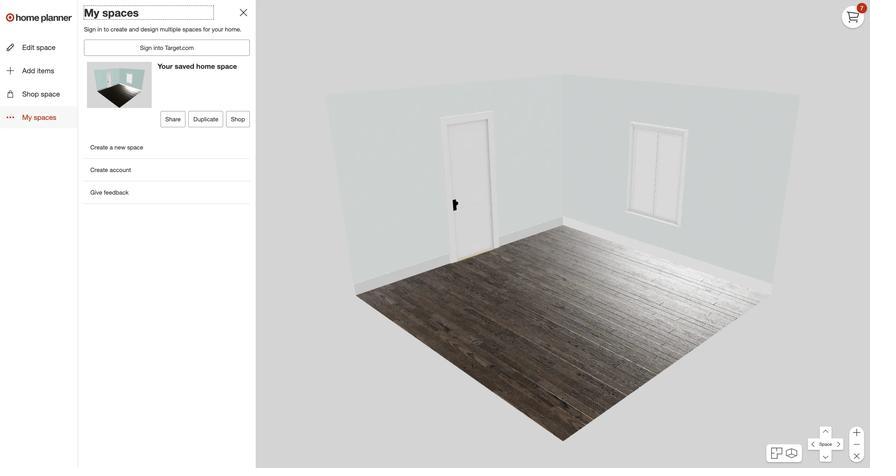 Task type: vqa. For each thing, say whether or not it's contained in the screenshot.
the rightmost My
yes



Task type: locate. For each thing, give the bounding box(es) containing it.
sign inside button
[[140, 44, 152, 52]]

0 vertical spatial my
[[84, 6, 99, 19]]

0 vertical spatial shop
[[22, 90, 39, 98]]

into
[[154, 44, 163, 52]]

new
[[115, 144, 126, 151]]

sign
[[84, 26, 96, 33], [140, 44, 152, 52]]

my spaces down the shop space button at left top
[[22, 113, 56, 122]]

0 horizontal spatial my
[[22, 113, 32, 122]]

shop for shop
[[231, 116, 245, 123]]

sign into target.com
[[140, 44, 194, 52]]

0 horizontal spatial spaces
[[34, 113, 56, 122]]

create inside button
[[90, 166, 108, 174]]

create
[[90, 144, 108, 151], [90, 166, 108, 174]]

my inside button
[[22, 113, 32, 122]]

spaces up create
[[102, 6, 139, 19]]

account
[[110, 166, 131, 174]]

1 vertical spatial my spaces
[[22, 113, 56, 122]]

0 vertical spatial sign
[[84, 26, 96, 33]]

create inside create a new space button
[[90, 144, 108, 151]]

create a new space button
[[84, 139, 250, 156]]

add
[[22, 66, 35, 75]]

0 vertical spatial spaces
[[102, 6, 139, 19]]

shop inside button
[[22, 90, 39, 98]]

my up in
[[84, 6, 99, 19]]

my
[[84, 6, 99, 19], [22, 113, 32, 122]]

home.
[[225, 26, 242, 33]]

pan camera right 30° image
[[832, 439, 844, 451]]

1 horizontal spatial my spaces
[[84, 6, 139, 19]]

items
[[37, 66, 54, 75]]

spaces left for
[[183, 26, 202, 33]]

front view button icon image
[[787, 449, 798, 459]]

your
[[212, 26, 224, 33]]

2 vertical spatial spaces
[[34, 113, 56, 122]]

and
[[129, 26, 139, 33]]

1 horizontal spatial shop
[[231, 116, 245, 123]]

create for create a new space
[[90, 144, 108, 151]]

2 horizontal spatial spaces
[[183, 26, 202, 33]]

shop
[[22, 90, 39, 98], [231, 116, 245, 123]]

1 vertical spatial my
[[22, 113, 32, 122]]

shop right duplicate button
[[231, 116, 245, 123]]

0 horizontal spatial shop
[[22, 90, 39, 98]]

add items button
[[0, 60, 78, 82]]

create left account
[[90, 166, 108, 174]]

a
[[110, 144, 113, 151]]

top view button icon image
[[772, 448, 783, 459]]

my down the shop space button at left top
[[22, 113, 32, 122]]

1 horizontal spatial spaces
[[102, 6, 139, 19]]

share button
[[161, 111, 186, 127]]

for
[[203, 26, 210, 33]]

home planner landing page image
[[6, 6, 72, 30]]

create left a
[[90, 144, 108, 151]]

in
[[98, 26, 102, 33]]

shop down "add"
[[22, 90, 39, 98]]

spaces inside button
[[34, 113, 56, 122]]

2 create from the top
[[90, 166, 108, 174]]

sign into target.com button
[[84, 40, 250, 56]]

create
[[111, 26, 127, 33]]

0 horizontal spatial sign
[[84, 26, 96, 33]]

1 horizontal spatial sign
[[140, 44, 152, 52]]

my spaces up the to
[[84, 6, 139, 19]]

1 vertical spatial create
[[90, 166, 108, 174]]

space right new
[[127, 144, 143, 151]]

sign left into
[[140, 44, 152, 52]]

your
[[158, 62, 173, 70]]

0 horizontal spatial my spaces
[[22, 113, 56, 122]]

sign left in
[[84, 26, 96, 33]]

tilt camera up 30° image
[[821, 427, 832, 439]]

design
[[141, 26, 158, 33]]

spaces down shop space
[[34, 113, 56, 122]]

shop inside button
[[231, 116, 245, 123]]

edit space
[[22, 43, 56, 51]]

my spaces
[[84, 6, 139, 19], [22, 113, 56, 122]]

edit
[[22, 43, 34, 51]]

1 vertical spatial sign
[[140, 44, 152, 52]]

duplicate button
[[189, 111, 223, 127]]

1 create from the top
[[90, 144, 108, 151]]

0 vertical spatial create
[[90, 144, 108, 151]]

space
[[36, 43, 56, 51], [217, 62, 237, 70], [41, 90, 60, 98], [127, 144, 143, 151]]

spaces
[[102, 6, 139, 19], [183, 26, 202, 33], [34, 113, 56, 122]]

1 vertical spatial shop
[[231, 116, 245, 123]]

home
[[196, 62, 215, 70]]

create account
[[90, 166, 131, 174]]

to
[[104, 26, 109, 33]]



Task type: describe. For each thing, give the bounding box(es) containing it.
shop for shop space
[[22, 90, 39, 98]]

space right home
[[217, 62, 237, 70]]

saved
[[175, 62, 194, 70]]

space right the edit
[[36, 43, 56, 51]]

give feedback button
[[84, 185, 250, 201]]

pan camera left 30° image
[[809, 439, 821, 451]]

give feedback
[[90, 189, 129, 196]]

target.com
[[165, 44, 194, 52]]

my spaces inside button
[[22, 113, 56, 122]]

sign in to create and design multiple spaces for your home.
[[84, 26, 242, 33]]

my spaces button
[[0, 106, 78, 128]]

share
[[165, 116, 181, 123]]

1 vertical spatial spaces
[[183, 26, 202, 33]]

sign for sign into target.com
[[140, 44, 152, 52]]

space
[[820, 442, 833, 447]]

room thumbnail image
[[87, 62, 152, 108]]

1 horizontal spatial my
[[84, 6, 99, 19]]

create a new space
[[90, 144, 143, 151]]

multiple
[[160, 26, 181, 33]]

space inside button
[[127, 144, 143, 151]]

shop space button
[[0, 83, 78, 105]]

your saved home space
[[158, 62, 237, 70]]

create for create account
[[90, 166, 108, 174]]

tilt camera down 30° image
[[821, 451, 832, 462]]

duplicate
[[194, 116, 219, 123]]

shop button
[[226, 111, 250, 127]]

sign for sign in to create and design multiple spaces for your home.
[[84, 26, 96, 33]]

give
[[90, 189, 102, 196]]

space down "items"
[[41, 90, 60, 98]]

7
[[861, 4, 864, 12]]

shop space
[[22, 90, 60, 98]]

create account button
[[84, 162, 250, 178]]

edit space button
[[0, 36, 78, 58]]

feedback
[[104, 189, 129, 196]]

0 vertical spatial my spaces
[[84, 6, 139, 19]]

7 button
[[843, 3, 868, 28]]

add items
[[22, 66, 54, 75]]



